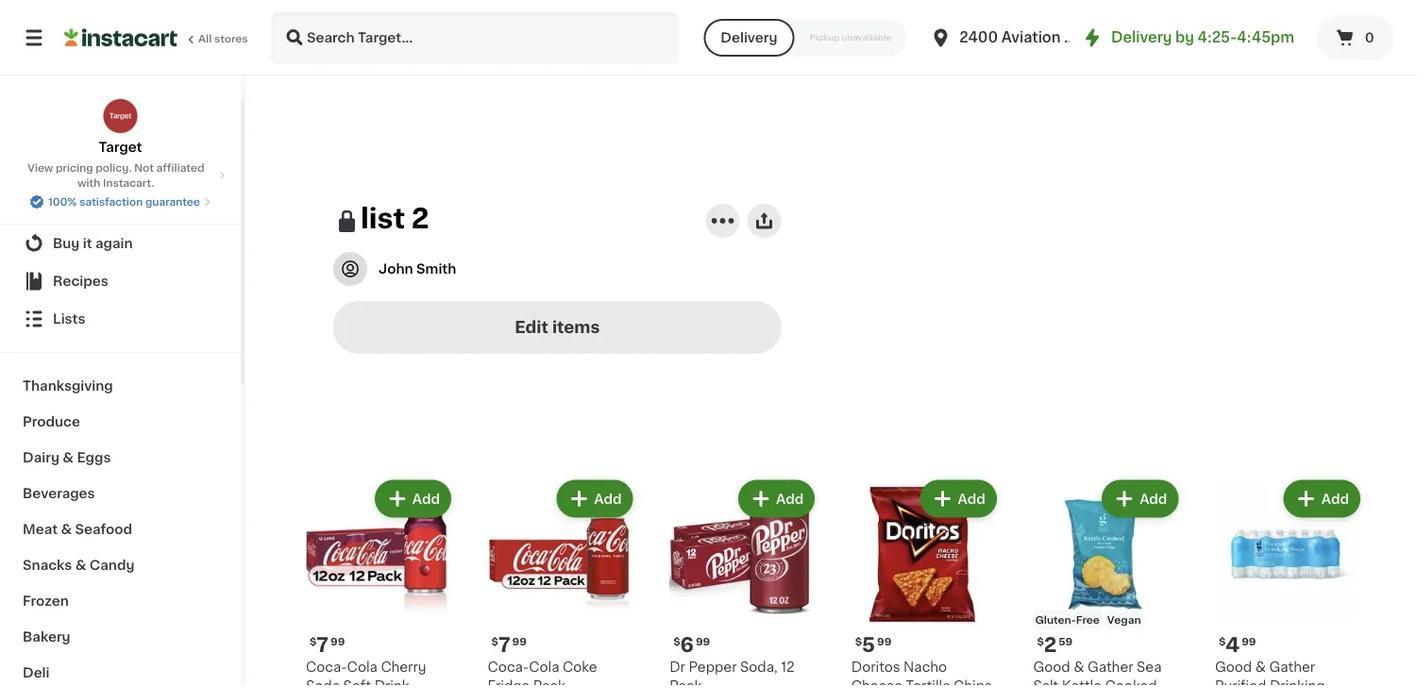 Task type: vqa. For each thing, say whether or not it's contained in the screenshot.
"View Pricing Policy. Not Affiliated With Instacart." link
yes



Task type: locate. For each thing, give the bounding box(es) containing it.
good for 2
[[1033, 661, 1070, 674]]

thanksgiving
[[23, 380, 113, 393]]

nacho
[[904, 661, 947, 674]]

0 horizontal spatial good
[[1033, 661, 1070, 674]]

& left eggs
[[63, 451, 74, 465]]

7 up soda
[[317, 636, 329, 655]]

$ for good & gather sea salt kettle cooke
[[1037, 636, 1044, 647]]

snacks & candy link
[[11, 548, 229, 584]]

chips
[[954, 679, 992, 686]]

add button
[[377, 482, 449, 516], [558, 482, 631, 516], [740, 482, 813, 516], [922, 482, 995, 516], [1104, 482, 1177, 516], [1286, 482, 1359, 516]]

$ 7 99 up fridge
[[492, 636, 527, 655]]

2 coca- from the left
[[488, 661, 529, 674]]

2 $ 7 99 from the left
[[492, 636, 527, 655]]

aviation
[[1002, 31, 1061, 44]]

2 7 from the left
[[499, 636, 510, 655]]

& inside good & gather sea salt kettle cooke
[[1074, 661, 1084, 674]]

dr
[[1064, 31, 1082, 44], [670, 661, 685, 674]]

2 left "59" on the bottom of page
[[1044, 636, 1057, 655]]

delivery inside button
[[721, 31, 778, 44]]

1 horizontal spatial dr
[[1064, 31, 1082, 44]]

1 vertical spatial 2
[[1044, 636, 1057, 655]]

&
[[63, 451, 74, 465], [61, 523, 72, 536], [75, 559, 86, 572], [1074, 661, 1084, 674], [1256, 661, 1266, 674]]

it
[[83, 237, 92, 250]]

0 horizontal spatial coca-
[[306, 661, 347, 674]]

cola inside coca-cola cherry soda soft drink
[[347, 661, 378, 674]]

2 add button from the left
[[558, 482, 631, 516]]

1 horizontal spatial 7
[[499, 636, 510, 655]]

items
[[552, 319, 600, 335]]

doritos
[[852, 661, 900, 674]]

1 horizontal spatial 2
[[1044, 636, 1057, 655]]

satisfaction
[[79, 197, 143, 207]]

1 horizontal spatial coca-
[[488, 661, 529, 674]]

soft
[[343, 679, 371, 686]]

add button for coca-cola coke fridge pack
[[558, 482, 631, 516]]

$ up soda
[[310, 636, 317, 647]]

shop
[[53, 199, 88, 212]]

view pricing policy. not affiliated with instacart.
[[27, 163, 204, 188]]

4:25-
[[1198, 31, 1237, 44]]

policy.
[[96, 163, 132, 173]]

pricing
[[56, 163, 93, 173]]

4
[[1226, 636, 1240, 655]]

stores
[[214, 34, 248, 44]]

soda,
[[740, 661, 778, 674]]

1 $ 7 99 from the left
[[310, 636, 345, 655]]

0 horizontal spatial 7
[[317, 636, 329, 655]]

5 $ from the left
[[1037, 636, 1044, 647]]

2 gather from the left
[[1270, 661, 1315, 674]]

1 gather from the left
[[1088, 661, 1134, 674]]

thanksgiving link
[[11, 368, 229, 404]]

add button for doritos nacho cheese tortilla chips
[[922, 482, 995, 516]]

& up purified
[[1256, 661, 1266, 674]]

1 cola from the left
[[347, 661, 378, 674]]

free
[[1076, 615, 1100, 625]]

pack
[[533, 679, 565, 686], [670, 679, 702, 686]]

pack inside coca-cola coke fridge pack
[[533, 679, 565, 686]]

99 up coca-cola coke fridge pack
[[512, 636, 527, 647]]

0 horizontal spatial delivery
[[721, 31, 778, 44]]

$ 7 99 for coca-cola cherry soda soft drink
[[310, 636, 345, 655]]

Search field
[[272, 13, 677, 62]]

3 99 from the left
[[696, 636, 710, 647]]

$ for doritos nacho cheese tortilla chips
[[855, 636, 862, 647]]

product group
[[298, 476, 455, 686], [480, 476, 637, 686], [662, 476, 819, 686], [844, 476, 1001, 686], [1026, 476, 1183, 686], [1208, 476, 1364, 686]]

& up kettle
[[1074, 661, 1084, 674]]

1 horizontal spatial gather
[[1270, 661, 1315, 674]]

0 vertical spatial 2
[[412, 205, 429, 232]]

1 $ from the left
[[310, 636, 317, 647]]

None search field
[[270, 11, 679, 64]]

product group containing 4
[[1208, 476, 1364, 686]]

1 good from the left
[[1033, 661, 1070, 674]]

coca- inside coca-cola coke fridge pack
[[488, 661, 529, 674]]

$ up fridge
[[492, 636, 499, 647]]

99 inside $ 6 99
[[696, 636, 710, 647]]

gather for 2
[[1088, 661, 1134, 674]]

deli link
[[11, 655, 229, 686]]

coca- for fridge
[[488, 661, 529, 674]]

add for doritos nacho cheese tortilla chips
[[958, 492, 986, 506]]

99 right 6
[[696, 636, 710, 647]]

add for coca-cola cherry soda soft drink
[[412, 492, 440, 506]]

add button for dr pepper soda, 12 pack
[[740, 482, 813, 516]]

99 inside the $ 4 99
[[1242, 636, 1256, 647]]

3 $ from the left
[[673, 636, 680, 647]]

delivery for delivery by 4:25-4:45pm
[[1111, 31, 1172, 44]]

2 99 from the left
[[512, 636, 527, 647]]

0 horizontal spatial dr
[[670, 661, 685, 674]]

0 horizontal spatial pack
[[533, 679, 565, 686]]

1 add button from the left
[[377, 482, 449, 516]]

7
[[317, 636, 329, 655], [499, 636, 510, 655]]

0 horizontal spatial gather
[[1088, 661, 1134, 674]]

eggs
[[77, 451, 111, 465]]

affiliated
[[156, 163, 204, 173]]

2 good from the left
[[1215, 661, 1252, 674]]

cherry
[[381, 661, 426, 674]]

1 7 from the left
[[317, 636, 329, 655]]

7 for coca-cola cherry soda soft drink
[[317, 636, 329, 655]]

$ inside the $ 4 99
[[1219, 636, 1226, 647]]

1 horizontal spatial good
[[1215, 661, 1252, 674]]

4 add from the left
[[958, 492, 986, 506]]

1 vertical spatial dr
[[670, 661, 685, 674]]

bakery
[[23, 631, 70, 644]]

$ up doritos
[[855, 636, 862, 647]]

add
[[412, 492, 440, 506], [594, 492, 622, 506], [776, 492, 804, 506], [958, 492, 986, 506], [1140, 492, 1167, 506], [1322, 492, 1349, 506]]

0 vertical spatial dr
[[1064, 31, 1082, 44]]

frozen link
[[11, 584, 229, 619]]

product group containing 6
[[662, 476, 819, 686]]

$ up purified
[[1219, 636, 1226, 647]]

2 cola from the left
[[529, 661, 559, 674]]

7 up fridge
[[499, 636, 510, 655]]

add for good & gather sea salt kettle cooke
[[1140, 492, 1167, 506]]

3 add from the left
[[776, 492, 804, 506]]

3 product group from the left
[[662, 476, 819, 686]]

& inside good & gather purified drinkin
[[1256, 661, 1266, 674]]

good inside good & gather sea salt kettle cooke
[[1033, 661, 1070, 674]]

$ 7 99 up soda
[[310, 636, 345, 655]]

1 pack from the left
[[533, 679, 565, 686]]

gather inside good & gather sea salt kettle cooke
[[1088, 661, 1134, 674]]

2 add from the left
[[594, 492, 622, 506]]

dr right aviation
[[1064, 31, 1082, 44]]

coca- up fridge
[[488, 661, 529, 674]]

cola inside coca-cola coke fridge pack
[[529, 661, 559, 674]]

pack inside dr pepper soda, 12 pack
[[670, 679, 702, 686]]

coca- up soda
[[306, 661, 347, 674]]

2 $ from the left
[[492, 636, 499, 647]]

0 horizontal spatial cola
[[347, 661, 378, 674]]

5 add from the left
[[1140, 492, 1167, 506]]

0 button
[[1317, 15, 1395, 60]]

1 horizontal spatial $ 7 99
[[492, 636, 527, 655]]

5 add button from the left
[[1104, 482, 1177, 516]]

target link
[[99, 98, 142, 157]]

5 99 from the left
[[1242, 636, 1256, 647]]

2
[[412, 205, 429, 232], [1044, 636, 1057, 655]]

good inside good & gather purified drinkin
[[1215, 661, 1252, 674]]

delivery by 4:25-4:45pm
[[1111, 31, 1295, 44]]

gather inside good & gather purified drinkin
[[1270, 661, 1315, 674]]

0 horizontal spatial $ 7 99
[[310, 636, 345, 655]]

pack down pepper
[[670, 679, 702, 686]]

6 product group from the left
[[1208, 476, 1364, 686]]

sea
[[1137, 661, 1162, 674]]

100% satisfaction guarantee
[[48, 197, 200, 207]]

add button for good & gather sea salt kettle cooke
[[1104, 482, 1177, 516]]

1 coca- from the left
[[306, 661, 347, 674]]

$ inside $ 6 99
[[673, 636, 680, 647]]

$ inside $ 2 59
[[1037, 636, 1044, 647]]

coca-
[[306, 661, 347, 674], [488, 661, 529, 674]]

dr pepper soda, 12 pack
[[670, 661, 795, 686]]

5 product group from the left
[[1026, 476, 1183, 686]]

$ inside $ 5 99
[[855, 636, 862, 647]]

cola left 'coke'
[[529, 661, 559, 674]]

99 up coca-cola cherry soda soft drink
[[330, 636, 345, 647]]

kettle
[[1062, 679, 1102, 686]]

soda
[[306, 679, 340, 686]]

coca-cola coke fridge pack
[[488, 661, 597, 686]]

delivery by 4:25-4:45pm link
[[1081, 26, 1295, 49]]

& for dairy & eggs
[[63, 451, 74, 465]]

99 right '5'
[[877, 636, 892, 647]]

2 pack from the left
[[670, 679, 702, 686]]

edit
[[515, 319, 549, 335]]

6 add button from the left
[[1286, 482, 1359, 516]]

gather
[[1088, 661, 1134, 674], [1270, 661, 1315, 674]]

dr down 6
[[670, 661, 685, 674]]

& right meat
[[61, 523, 72, 536]]

$ 7 99
[[310, 636, 345, 655], [492, 636, 527, 655]]

good up salt
[[1033, 661, 1070, 674]]

$ left "59" on the bottom of page
[[1037, 636, 1044, 647]]

all stores link
[[64, 11, 249, 64]]

2 right list
[[412, 205, 429, 232]]

1 add from the left
[[412, 492, 440, 506]]

6 add from the left
[[1322, 492, 1349, 506]]

4 99 from the left
[[877, 636, 892, 647]]

coke
[[563, 661, 597, 674]]

6
[[680, 636, 694, 655]]

good
[[1033, 661, 1070, 674], [1215, 661, 1252, 674]]

1 horizontal spatial cola
[[529, 661, 559, 674]]

target logo image
[[102, 98, 138, 134]]

$
[[310, 636, 317, 647], [492, 636, 499, 647], [673, 636, 680, 647], [855, 636, 862, 647], [1037, 636, 1044, 647], [1219, 636, 1226, 647]]

3 add button from the left
[[740, 482, 813, 516]]

drink
[[375, 679, 409, 686]]

tortilla
[[906, 679, 950, 686]]

1 horizontal spatial delivery
[[1111, 31, 1172, 44]]

4 add button from the left
[[922, 482, 995, 516]]

add for coca-cola coke fridge pack
[[594, 492, 622, 506]]

$ up dr pepper soda, 12 pack
[[673, 636, 680, 647]]

2 product group from the left
[[480, 476, 637, 686]]

dairy
[[23, 451, 59, 465]]

& for snacks & candy
[[75, 559, 86, 572]]

cheese
[[852, 679, 903, 686]]

cola up the soft
[[347, 661, 378, 674]]

1 horizontal spatial pack
[[670, 679, 702, 686]]

0 horizontal spatial 2
[[412, 205, 429, 232]]

pack down 'coke'
[[533, 679, 565, 686]]

gluten-
[[1035, 615, 1076, 625]]

salt
[[1033, 679, 1059, 686]]

4 product group from the left
[[844, 476, 1001, 686]]

& left candy
[[75, 559, 86, 572]]

coca- inside coca-cola cherry soda soft drink
[[306, 661, 347, 674]]

99
[[330, 636, 345, 647], [512, 636, 527, 647], [696, 636, 710, 647], [877, 636, 892, 647], [1242, 636, 1256, 647]]

candy
[[90, 559, 135, 572]]

4 $ from the left
[[855, 636, 862, 647]]

6 $ from the left
[[1219, 636, 1226, 647]]

good up purified
[[1215, 661, 1252, 674]]

& for good & gather purified drinkin
[[1256, 661, 1266, 674]]

delivery button
[[704, 19, 795, 57]]

59
[[1059, 636, 1073, 647]]

99 for good & gather purified drinkin
[[1242, 636, 1256, 647]]

1 99 from the left
[[330, 636, 345, 647]]

cola for soft
[[347, 661, 378, 674]]

99 right 4
[[1242, 636, 1256, 647]]

99 inside $ 5 99
[[877, 636, 892, 647]]



Task type: describe. For each thing, give the bounding box(es) containing it.
target
[[99, 141, 142, 154]]

buy it again
[[53, 237, 133, 250]]

100% satisfaction guarantee button
[[29, 191, 211, 210]]

add for dr pepper soda, 12 pack
[[776, 492, 804, 506]]

2400
[[960, 31, 998, 44]]

4:45pm
[[1237, 31, 1295, 44]]

2400 aviation dr button
[[929, 11, 1082, 64]]

add for good & gather purified drinkin
[[1322, 492, 1349, 506]]

gather for 4
[[1270, 661, 1315, 674]]

list
[[361, 205, 405, 232]]

pack for 6
[[670, 679, 702, 686]]

lists
[[53, 313, 85, 326]]

pepper
[[689, 661, 737, 674]]

good for 4
[[1215, 661, 1252, 674]]

1 product group from the left
[[298, 476, 455, 686]]

vegan
[[1107, 615, 1141, 625]]

5
[[862, 636, 875, 655]]

meat & seafood link
[[11, 512, 229, 548]]

dairy & eggs
[[23, 451, 111, 465]]

service type group
[[704, 19, 907, 57]]

$ 6 99
[[673, 636, 710, 655]]

$ for dr pepper soda, 12 pack
[[673, 636, 680, 647]]

instacart logo image
[[64, 26, 178, 49]]

99 for coca-cola coke fridge pack
[[512, 636, 527, 647]]

cola for pack
[[529, 661, 559, 674]]

pack for 7
[[533, 679, 565, 686]]

guarantee
[[145, 197, 200, 207]]

list 2
[[361, 205, 429, 232]]

meat
[[23, 523, 58, 536]]

$ 2 59
[[1037, 636, 1073, 655]]

99 for dr pepper soda, 12 pack
[[696, 636, 710, 647]]

delivery for delivery
[[721, 31, 778, 44]]

recipes
[[53, 275, 108, 288]]

good & gather purified drinkin
[[1215, 661, 1325, 686]]

2 for $
[[1044, 636, 1057, 655]]

2400 aviation dr
[[960, 31, 1082, 44]]

again
[[95, 237, 133, 250]]

& for meat & seafood
[[61, 523, 72, 536]]

$ 5 99
[[855, 636, 892, 655]]

seafood
[[75, 523, 132, 536]]

purified
[[1215, 679, 1267, 686]]

99 for doritos nacho cheese tortilla chips
[[877, 636, 892, 647]]

all
[[198, 34, 212, 44]]

$ 4 99
[[1219, 636, 1256, 655]]

add button for good & gather purified drinkin
[[1286, 482, 1359, 516]]

2 for list
[[412, 205, 429, 232]]

$ for coca-cola cherry soda soft drink
[[310, 636, 317, 647]]

coca- for soda
[[306, 661, 347, 674]]

$ 7 99 for coca-cola coke fridge pack
[[492, 636, 527, 655]]

not
[[134, 163, 154, 173]]

view
[[27, 163, 53, 173]]

7 for coca-cola coke fridge pack
[[499, 636, 510, 655]]

dr inside dr pepper soda, 12 pack
[[670, 661, 685, 674]]

product group containing 5
[[844, 476, 1001, 686]]

edit items
[[515, 319, 600, 335]]

snacks
[[23, 559, 72, 572]]

product group containing 2
[[1026, 476, 1183, 686]]

produce link
[[11, 404, 229, 440]]

instacart.
[[103, 178, 154, 188]]

with
[[77, 178, 100, 188]]

$ for coca-cola coke fridge pack
[[492, 636, 499, 647]]

view pricing policy. not affiliated with instacart. link
[[15, 161, 226, 191]]

buy it again link
[[11, 225, 229, 263]]

beverages link
[[11, 476, 229, 512]]

recipes link
[[11, 263, 229, 300]]

0
[[1365, 31, 1374, 44]]

doritos nacho cheese tortilla chips
[[852, 661, 992, 686]]

all stores
[[198, 34, 248, 44]]

produce
[[23, 415, 80, 429]]

coca-cola cherry soda soft drink
[[306, 661, 426, 686]]

lists link
[[11, 300, 229, 338]]

beverages
[[23, 487, 95, 500]]

100%
[[48, 197, 77, 207]]

$ for good & gather purified drinkin
[[1219, 636, 1226, 647]]

john
[[379, 262, 413, 276]]

deli
[[23, 667, 50, 680]]

by
[[1176, 31, 1194, 44]]

smith
[[416, 262, 456, 276]]

add button for coca-cola cherry soda soft drink
[[377, 482, 449, 516]]

meat & seafood
[[23, 523, 132, 536]]

& for good & gather sea salt kettle cooke
[[1074, 661, 1084, 674]]

edit items button
[[333, 301, 781, 354]]

99 for coca-cola cherry soda soft drink
[[330, 636, 345, 647]]

snacks & candy
[[23, 559, 135, 572]]

john smith
[[379, 262, 456, 276]]

12
[[781, 661, 795, 674]]

shop link
[[11, 187, 229, 225]]

good & gather sea salt kettle cooke
[[1033, 661, 1162, 686]]

gluten-free vegan
[[1035, 615, 1141, 625]]

dr inside popup button
[[1064, 31, 1082, 44]]



